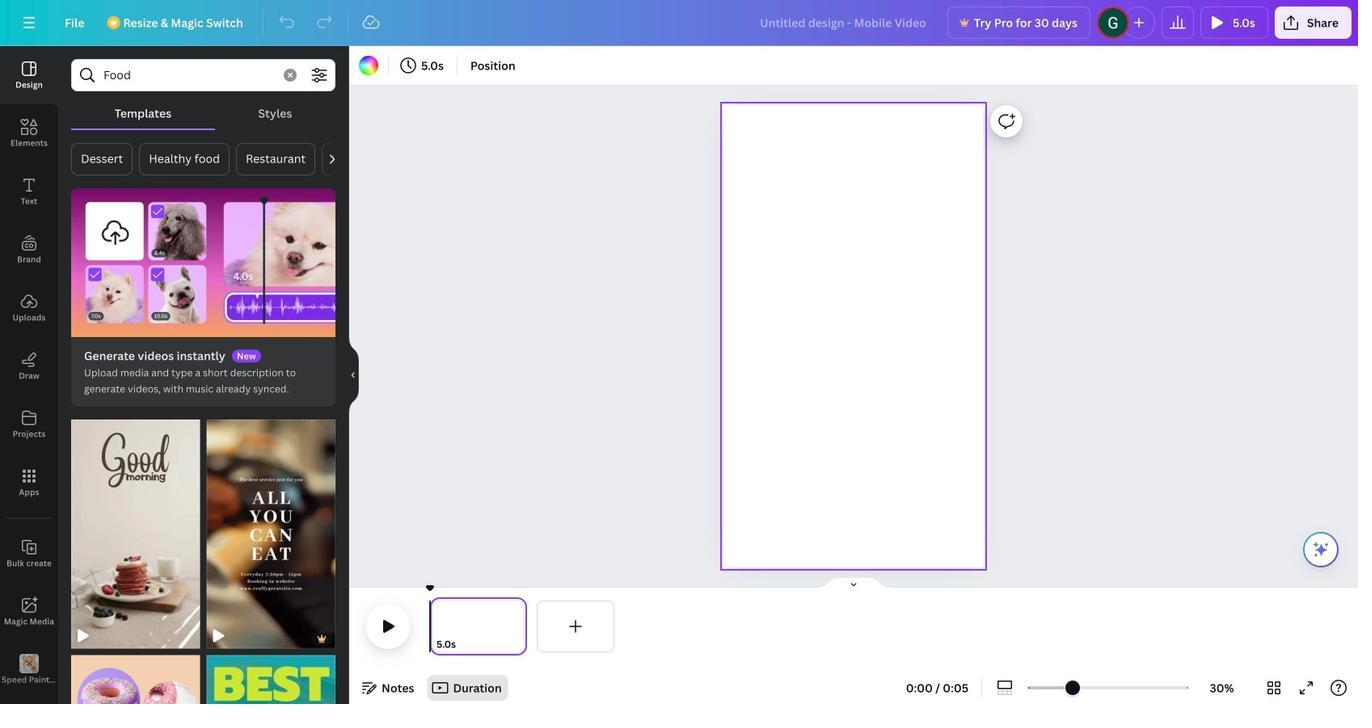 Task type: describe. For each thing, give the bounding box(es) containing it.
teal bold burger promotion mobile video group
[[207, 646, 336, 704]]

Design title text field
[[747, 6, 941, 39]]

#ffffff image
[[359, 56, 378, 75]]

quick actions image
[[1312, 540, 1331, 560]]

main menu bar
[[0, 0, 1358, 46]]

satay grill process all you can eat mobile video ad group
[[207, 410, 336, 649]]



Task type: vqa. For each thing, say whether or not it's contained in the screenshot.
side panel tab list in the left of the page
yes



Task type: locate. For each thing, give the bounding box(es) containing it.
trimming, end edge slider
[[513, 601, 527, 653]]

magic video example usage image
[[71, 188, 336, 337]]

Search Mobile Video templates search field
[[104, 60, 274, 91]]

side panel tab list
[[0, 46, 58, 704]]

orange creative brand bakery mobil video group
[[71, 646, 200, 704]]

trimming, start edge slider
[[430, 601, 445, 653]]

hide pages image
[[815, 577, 893, 589]]

hide image
[[349, 336, 359, 414]]

Page title text field
[[463, 636, 469, 653]]

beige brown white, minimalist aesthetic animated mobile video for instagram or pinterest group
[[71, 410, 200, 649]]



